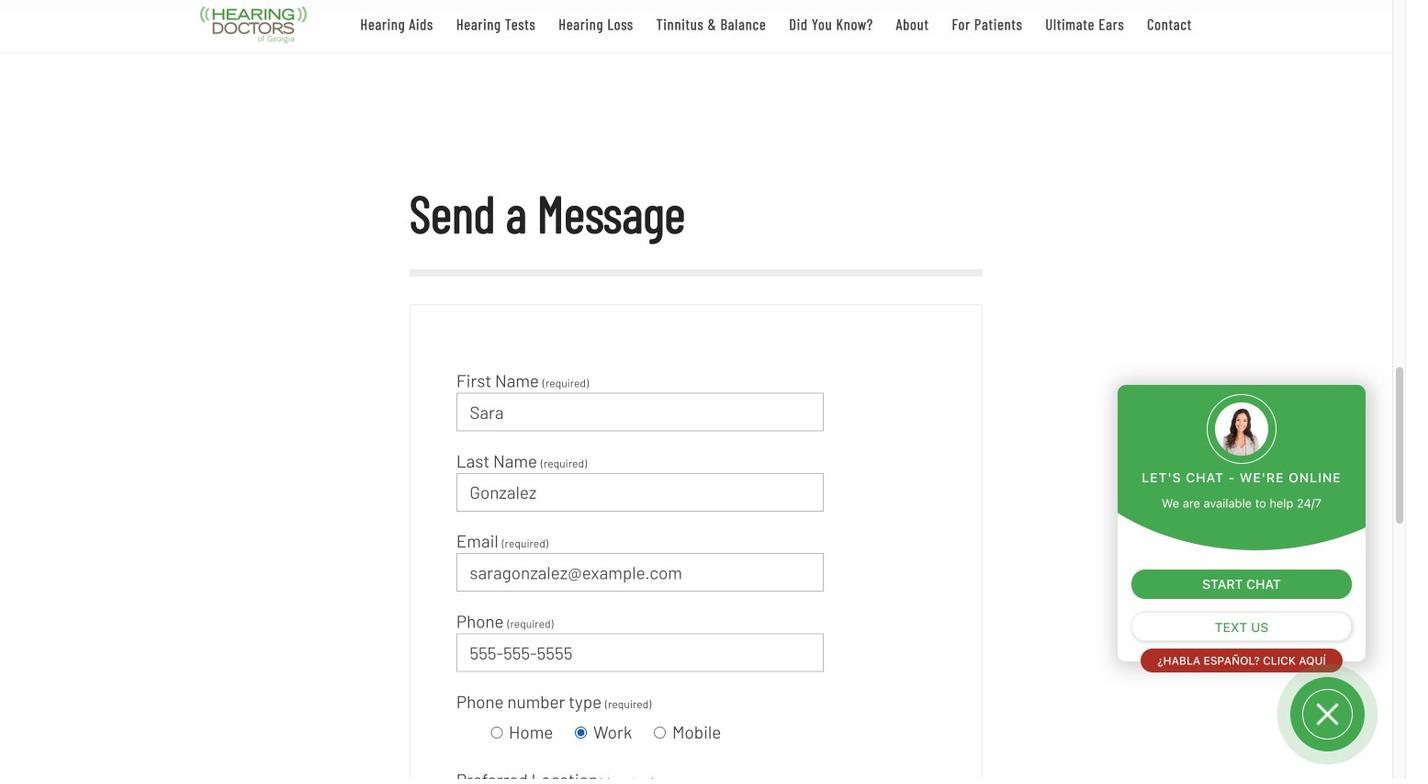 Task type: describe. For each thing, give the bounding box(es) containing it.
live chat operator image
[[1215, 402, 1269, 456]]

yourname@domain.com email field
[[456, 553, 824, 592]]



Task type: locate. For each thing, give the bounding box(es) containing it.
hearing doctors of georgia image
[[200, 6, 307, 43]]

xxx-xxx-xxxx text field
[[456, 633, 824, 672]]

John text field
[[456, 393, 824, 431]]

None radio
[[491, 727, 503, 739], [575, 727, 587, 739], [654, 727, 666, 739], [491, 727, 503, 739], [575, 727, 587, 739], [654, 727, 666, 739]]

Smith text field
[[456, 473, 824, 512]]



Task type: vqa. For each thing, say whether or not it's contained in the screenshot.
xxx-xxx-xxxx text field
yes



